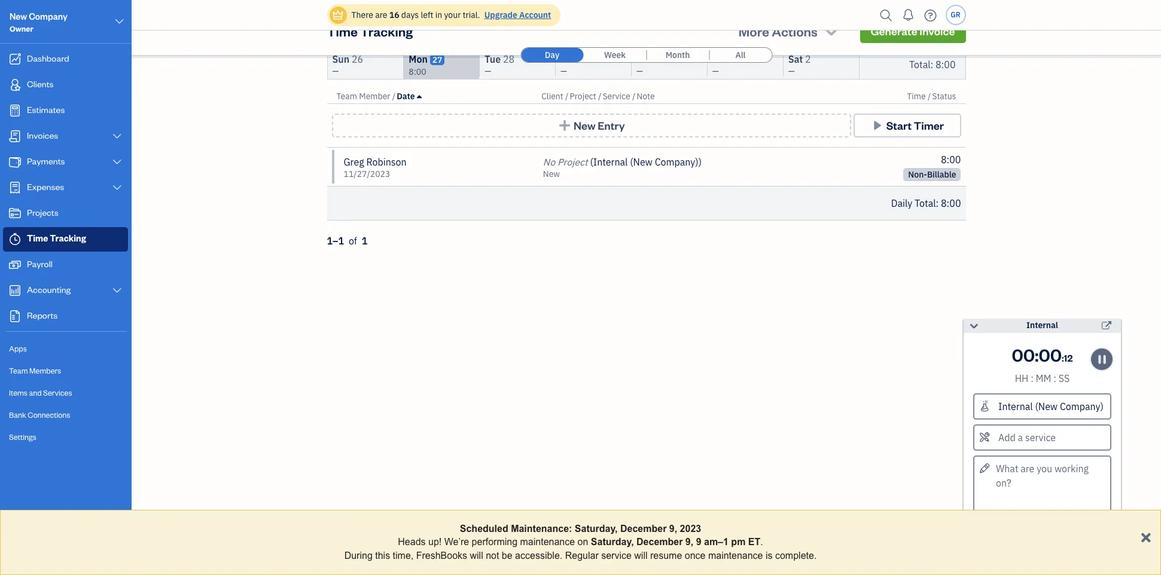 Task type: describe. For each thing, give the bounding box(es) containing it.
nov
[[398, 22, 417, 36]]

estimates link
[[3, 99, 128, 123]]

1 00 from the left
[[1012, 343, 1035, 366]]

×
[[1141, 525, 1152, 547]]

tracking inside main element
[[50, 233, 86, 244]]

projects link
[[3, 202, 128, 226]]

more actions
[[739, 23, 818, 39]]

in
[[435, 10, 442, 20]]

caretup image
[[417, 92, 422, 101]]

16
[[389, 10, 399, 20]]

start timer
[[887, 118, 944, 132]]

chevron large down image for expenses
[[112, 183, 123, 193]]

more actions button
[[728, 17, 851, 45]]

date
[[397, 91, 415, 102]]

0 horizontal spatial 9,
[[669, 524, 677, 534]]

What are you working on? text field
[[974, 456, 1112, 516]]

complete.
[[775, 551, 817, 561]]

payment image
[[8, 156, 22, 168]]

mon,
[[371, 22, 395, 36]]

dashboard
[[27, 53, 69, 64]]

team for team member /
[[337, 91, 357, 102]]

tue 28 —
[[485, 53, 515, 77]]

00 : 00 : 13
[[1012, 343, 1073, 366]]

Add a service text field
[[975, 426, 1111, 450]]

week link
[[584, 48, 646, 62]]

project inside no project ( internal (new company) ) new
[[558, 156, 588, 168]]

trial.
[[463, 10, 480, 20]]

accounting link
[[3, 279, 128, 303]]

month
[[666, 50, 690, 60]]

8:00 inside mon 27 8:00
[[409, 66, 426, 77]]

: left ss
[[1054, 373, 1057, 385]]

fri 1 —
[[713, 53, 732, 77]]

team members link
[[3, 361, 128, 382]]

actions
[[772, 23, 818, 39]]

0 vertical spatial project
[[570, 91, 596, 102]]

invoices link
[[3, 124, 128, 149]]

3 / from the left
[[598, 91, 602, 102]]

project image
[[8, 208, 22, 220]]

not
[[486, 551, 499, 561]]

wed 29 —
[[561, 53, 594, 77]]

hh
[[1015, 373, 1029, 385]]

invoices
[[27, 130, 58, 141]]

28
[[503, 53, 515, 65]]

2 / from the left
[[565, 91, 569, 102]]

no project ( internal (new company) ) new
[[543, 156, 702, 180]]

chevrondown image
[[823, 23, 840, 39]]

main element
[[0, 0, 162, 576]]

choose a date image
[[450, 22, 463, 36]]

2 will from the left
[[634, 551, 648, 561]]

note
[[637, 91, 655, 102]]

settings link
[[3, 427, 128, 448]]

1 vertical spatial december
[[637, 538, 683, 548]]

27th
[[419, 22, 442, 36]]

time inside main element
[[27, 233, 48, 244]]

1 will from the left
[[470, 551, 483, 561]]

next day image
[[350, 22, 364, 36]]

ss
[[1059, 373, 1070, 385]]

accessible.
[[515, 551, 563, 561]]

2 00 from the left
[[1039, 343, 1062, 366]]

0 vertical spatial december
[[620, 524, 667, 534]]

thu 30 —
[[637, 53, 667, 77]]

— for sun
[[332, 66, 339, 77]]

estimates
[[27, 104, 65, 115]]

robinson
[[366, 156, 407, 168]]

30
[[656, 53, 667, 65]]

1 vertical spatial internal
[[1027, 320, 1058, 331]]

service
[[603, 91, 630, 102]]

your
[[444, 10, 461, 20]]

internal inside no project ( internal (new company) ) new
[[593, 156, 628, 168]]

8:00 up status
[[936, 58, 956, 70]]

chevron large down image for payments
[[112, 157, 123, 167]]

client image
[[8, 79, 22, 91]]

generate invoice button
[[860, 19, 966, 43]]

: down the billable
[[936, 197, 939, 209]]

1 horizontal spatial time tracking
[[327, 23, 413, 39]]

1–1 of 1
[[327, 235, 368, 247]]

1 horizontal spatial tracking
[[360, 23, 413, 39]]

open in new window image
[[1102, 319, 1112, 333]]

billable
[[927, 169, 956, 180]]

— for sat
[[788, 66, 795, 77]]

1–1
[[327, 235, 344, 247]]

by
[[870, 1, 880, 12]]

new entry
[[574, 118, 625, 132]]

time link
[[907, 91, 928, 102]]

new company owner
[[10, 11, 68, 34]]

26
[[352, 53, 363, 65]]

team members
[[9, 366, 61, 376]]

items
[[9, 388, 27, 398]]

non-
[[908, 169, 927, 180]]

status link
[[932, 91, 956, 102]]

plus image
[[558, 120, 572, 132]]

this
[[375, 551, 390, 561]]

more
[[739, 23, 770, 39]]

bank connections link
[[3, 405, 128, 426]]

clients
[[27, 78, 54, 90]]

services
[[43, 388, 72, 398]]

owner
[[10, 24, 33, 34]]

start timer button
[[854, 114, 961, 138]]

estimate image
[[8, 105, 22, 117]]

search image
[[877, 6, 896, 24]]

money image
[[8, 259, 22, 271]]

1 vertical spatial 9,
[[686, 538, 694, 548]]

items and services
[[9, 388, 72, 398]]

mon, nov 27th
[[371, 22, 442, 36]]

are
[[375, 10, 387, 20]]

generate invoice
[[871, 24, 955, 38]]

1 vertical spatial saturday,
[[591, 538, 634, 548]]

previous day image
[[330, 22, 344, 36]]

daily total : 8:00
[[891, 197, 961, 209]]

bank connections
[[9, 410, 70, 420]]

new entry button
[[332, 114, 851, 138]]

notifications image
[[899, 3, 918, 27]]

member
[[359, 91, 390, 102]]

freshbooks image
[[56, 556, 75, 571]]

sun
[[332, 53, 350, 65]]

4 / from the left
[[632, 91, 636, 102]]

29
[[583, 53, 594, 65]]

1 / from the left
[[392, 91, 396, 102]]

service link
[[603, 91, 632, 102]]

× dialog
[[0, 510, 1161, 576]]



Task type: locate. For each thing, give the bounding box(es) containing it.
2 vertical spatial time
[[27, 233, 48, 244]]

6 — from the left
[[788, 66, 795, 77]]

and
[[29, 388, 42, 398]]

saturday, up on
[[575, 524, 618, 534]]

all link
[[710, 48, 772, 62]]

0 vertical spatial maintenance
[[520, 538, 575, 548]]

2 horizontal spatial new
[[574, 118, 596, 132]]

— for wed
[[561, 66, 567, 77]]

1 vertical spatial project
[[558, 156, 588, 168]]

1 — from the left
[[332, 66, 339, 77]]

time tracking inside main element
[[27, 233, 86, 244]]

— inside "sun 26 —"
[[332, 66, 339, 77]]

new down no
[[543, 169, 560, 180]]

internal up 00 : 00 : 13
[[1027, 320, 1058, 331]]

9, left 9
[[686, 538, 694, 548]]

report image
[[8, 311, 22, 323]]

0 vertical spatial internal
[[593, 156, 628, 168]]

dashboard link
[[3, 47, 128, 72]]

no
[[543, 156, 555, 168]]

8:00 down mon
[[409, 66, 426, 77]]

1 vertical spatial total
[[915, 197, 936, 209]]

heads
[[398, 538, 426, 548]]

start
[[887, 118, 912, 132]]

chevron large down image down invoices link
[[112, 157, 123, 167]]

time right timer icon
[[27, 233, 48, 244]]

— for tue
[[485, 66, 491, 77]]

— down sat
[[788, 66, 795, 77]]

new for new company owner
[[10, 11, 27, 22]]

5 — from the left
[[713, 66, 719, 77]]

0 vertical spatial total
[[909, 58, 931, 70]]

client / project / service / note
[[542, 91, 655, 102]]

team for team members
[[9, 366, 28, 376]]

0 vertical spatial new
[[10, 11, 27, 22]]

1 horizontal spatial internal
[[1027, 320, 1058, 331]]

/ left status link
[[928, 91, 931, 102]]

1 right of
[[362, 235, 368, 247]]

:
[[931, 58, 934, 70], [936, 197, 939, 209], [1035, 343, 1039, 366], [1062, 352, 1064, 364], [1031, 373, 1034, 385], [1054, 373, 1057, 385]]

dashboard image
[[8, 53, 22, 65]]

internal
[[593, 156, 628, 168], [1027, 320, 1058, 331]]

chevron large down image down payments link
[[112, 183, 123, 193]]

generate
[[871, 24, 918, 38]]

freshbooks
[[416, 551, 467, 561]]

clients link
[[3, 73, 128, 98]]

1 vertical spatial chevron large down image
[[112, 183, 123, 193]]

: up ss
[[1062, 352, 1064, 364]]

— inside the tue 28 —
[[485, 66, 491, 77]]

connections
[[28, 410, 70, 420]]

settings
[[9, 433, 36, 442]]

0 vertical spatial tracking
[[360, 23, 413, 39]]

0 horizontal spatial internal
[[593, 156, 628, 168]]

saturday,
[[575, 524, 618, 534], [591, 538, 634, 548]]

0 horizontal spatial new
[[10, 11, 27, 22]]

upgrade
[[484, 10, 517, 20]]

apps link
[[3, 339, 128, 360]]

3 — from the left
[[561, 66, 567, 77]]

— down fri in the right of the page
[[713, 66, 719, 77]]

— down wed
[[561, 66, 567, 77]]

: up hh : mm : ss
[[1035, 343, 1039, 366]]

total right the daily
[[915, 197, 936, 209]]

members
[[29, 366, 61, 376]]

team inside main element
[[9, 366, 28, 376]]

pause timer image
[[1094, 353, 1111, 367]]

will right 'service'
[[634, 551, 648, 561]]

there
[[352, 10, 373, 20]]

daily
[[891, 197, 913, 209]]

2 — from the left
[[485, 66, 491, 77]]

logged
[[841, 1, 868, 12]]

2 horizontal spatial time
[[907, 91, 926, 102]]

time,
[[393, 551, 414, 561]]

8:00 down the billable
[[941, 197, 961, 209]]

0 vertical spatial chevron large down image
[[114, 14, 125, 29]]

expense image
[[8, 182, 22, 194]]

0 vertical spatial time
[[327, 23, 358, 39]]

payments link
[[3, 150, 128, 175]]

00 left 13
[[1039, 343, 1062, 366]]

total up time link
[[909, 58, 931, 70]]

time
[[327, 23, 358, 39], [907, 91, 926, 102], [27, 233, 48, 244]]

time down crown image
[[327, 23, 358, 39]]

/ left service
[[598, 91, 602, 102]]

1 horizontal spatial will
[[634, 551, 648, 561]]

company
[[29, 11, 68, 22]]

0 horizontal spatial team
[[9, 366, 28, 376]]

chevron large down image inside invoices link
[[112, 132, 123, 141]]

1 vertical spatial 1
[[362, 235, 368, 247]]

2 vertical spatial new
[[543, 169, 560, 180]]

chevron large down image
[[114, 14, 125, 29], [112, 132, 123, 141], [112, 286, 123, 296]]

go to help image
[[921, 6, 940, 24]]

month link
[[647, 48, 709, 62]]

: up time / status on the right top
[[931, 58, 934, 70]]

1 horizontal spatial 00
[[1039, 343, 1062, 366]]

project
[[570, 91, 596, 102], [558, 156, 588, 168]]

27
[[432, 54, 442, 65]]

0 horizontal spatial 1
[[362, 235, 368, 247]]

maintenance
[[520, 538, 575, 548], [708, 551, 763, 561]]

2 vertical spatial chevron large down image
[[112, 286, 123, 296]]

payments
[[27, 156, 65, 167]]

: right the hh
[[1031, 373, 1034, 385]]

0 horizontal spatial time tracking
[[27, 233, 86, 244]]

new up owner
[[10, 11, 27, 22]]

/ right client
[[565, 91, 569, 102]]

company)
[[655, 156, 699, 168]]

— for thu
[[637, 66, 643, 77]]

4 — from the left
[[637, 66, 643, 77]]

tracking
[[360, 23, 413, 39], [50, 233, 86, 244]]

new inside new company owner
[[10, 11, 27, 22]]

new for new entry
[[574, 118, 596, 132]]

gr button
[[946, 5, 966, 25]]

pm
[[731, 538, 746, 548]]

— inside sat 2 —
[[788, 66, 795, 77]]

— inside fri 1 —
[[713, 66, 719, 77]]

will
[[470, 551, 483, 561], [634, 551, 648, 561]]

chevron large down image inside payments link
[[112, 157, 123, 167]]

status
[[932, 91, 956, 102]]

1 horizontal spatial 9,
[[686, 538, 694, 548]]

1 horizontal spatial time
[[327, 23, 358, 39]]

week
[[604, 50, 626, 60]]

(new
[[630, 156, 653, 168]]

invoice image
[[8, 130, 22, 142]]

new right plus icon
[[574, 118, 596, 132]]

days
[[401, 10, 419, 20]]

maintenance down maintenance:
[[520, 538, 575, 548]]

— inside wed 29 —
[[561, 66, 567, 77]]

internal left (new
[[593, 156, 628, 168]]

will left not
[[470, 551, 483, 561]]

0 vertical spatial 9,
[[669, 524, 677, 534]]

5 / from the left
[[928, 91, 931, 102]]

0 vertical spatial 1
[[726, 53, 732, 65]]

0 vertical spatial saturday,
[[575, 524, 618, 534]]

0 vertical spatial team
[[337, 91, 357, 102]]

1 horizontal spatial new
[[543, 169, 560, 180]]

0 horizontal spatial will
[[470, 551, 483, 561]]

8:00 up the billable
[[941, 154, 961, 166]]

— down sun
[[332, 66, 339, 77]]

new inside no project ( internal (new company) ) new
[[543, 169, 560, 180]]

1 horizontal spatial maintenance
[[708, 551, 763, 561]]

1 inside fri 1 —
[[726, 53, 732, 65]]

8:00 inside 8:00 non-billable
[[941, 154, 961, 166]]

play image
[[871, 120, 884, 132]]

expenses
[[27, 181, 64, 193]]

1 horizontal spatial 1
[[726, 53, 732, 65]]

1 vertical spatial maintenance
[[708, 551, 763, 561]]

bank
[[9, 410, 26, 420]]

be
[[502, 551, 513, 561]]

time / status
[[907, 91, 956, 102]]

time tracking link
[[3, 227, 128, 252]]

scheduled
[[460, 524, 508, 534]]

chevron large down image for invoices
[[112, 132, 123, 141]]

saturday, up 'service'
[[591, 538, 634, 548]]

1 chevron large down image from the top
[[112, 157, 123, 167]]

1 horizontal spatial team
[[337, 91, 357, 102]]

scheduled maintenance: saturday, december 9, 2023 heads up! we're performing maintenance on saturday, december 9, 9 am–1 pm et . during this time, freshbooks will not be accessible. regular service will resume once maintenance is complete.
[[344, 524, 817, 561]]

greg
[[344, 156, 364, 168]]

0 horizontal spatial 00
[[1012, 343, 1035, 366]]

0 horizontal spatial time
[[27, 233, 48, 244]]

sat 2 —
[[788, 53, 811, 77]]

— down tue
[[485, 66, 491, 77]]

collapse timer details image
[[969, 319, 980, 333]]

maintenance down pm
[[708, 551, 763, 561]]

: inside 00 : 00 : 13
[[1062, 352, 1064, 364]]

1 vertical spatial new
[[574, 118, 596, 132]]

1 vertical spatial tracking
[[50, 233, 86, 244]]

team member /
[[337, 91, 396, 102]]

new inside 'button'
[[574, 118, 596, 132]]

chart image
[[8, 285, 22, 297]]

expenses link
[[3, 176, 128, 200]]

0 vertical spatial time tracking
[[327, 23, 413, 39]]

8:00 non-billable
[[908, 154, 961, 180]]

/ left note
[[632, 91, 636, 102]]

projects
[[27, 207, 58, 218]]

discard button
[[974, 554, 1112, 576]]

1 vertical spatial team
[[9, 366, 28, 376]]

crown image
[[332, 9, 344, 21]]

00 up the hh
[[1012, 343, 1035, 366]]

1 vertical spatial time tracking
[[27, 233, 86, 244]]

hours logged by
[[816, 1, 880, 12]]

2 chevron large down image from the top
[[112, 183, 123, 193]]

— inside thu 30 —
[[637, 66, 643, 77]]

— for fri
[[713, 66, 719, 77]]

left
[[421, 10, 433, 20]]

during
[[344, 551, 373, 561]]

time tracking down the there
[[327, 23, 413, 39]]

maintenance:
[[511, 524, 572, 534]]

note link
[[637, 91, 655, 102]]

timer image
[[8, 233, 22, 245]]

Add a client or project text field
[[975, 395, 1111, 419]]

chevron large down image
[[112, 157, 123, 167], [112, 183, 123, 193]]

greg robinson 11/27/2023
[[344, 156, 407, 180]]

tracking down projects link
[[50, 233, 86, 244]]

9, left 2023
[[669, 524, 677, 534]]

0 horizontal spatial maintenance
[[520, 538, 575, 548]]

project link
[[570, 91, 598, 102]]

chevron large down image for accounting
[[112, 286, 123, 296]]

service
[[601, 551, 632, 561]]

gr
[[951, 10, 961, 19]]

mon
[[409, 53, 428, 65]]

payroll link
[[3, 253, 128, 278]]

1 vertical spatial time
[[907, 91, 926, 102]]

tracking down are
[[360, 23, 413, 39]]

9
[[696, 538, 702, 548]]

0 vertical spatial chevron large down image
[[112, 157, 123, 167]]

project up new entry 'button'
[[570, 91, 596, 102]]

time tracking down projects link
[[27, 233, 86, 244]]

team up items
[[9, 366, 28, 376]]

1 vertical spatial chevron large down image
[[112, 132, 123, 141]]

project left (
[[558, 156, 588, 168]]

on
[[578, 538, 588, 548]]

reports link
[[3, 305, 128, 329]]

— down thu
[[637, 66, 643, 77]]

team left member
[[337, 91, 357, 102]]

1 right fri in the right of the page
[[726, 53, 732, 65]]

/ left 'date'
[[392, 91, 396, 102]]

total : 8:00
[[909, 58, 956, 70]]

0 horizontal spatial tracking
[[50, 233, 86, 244]]

time left status link
[[907, 91, 926, 102]]



Task type: vqa. For each thing, say whether or not it's contained in the screenshot.
DATE
yes



